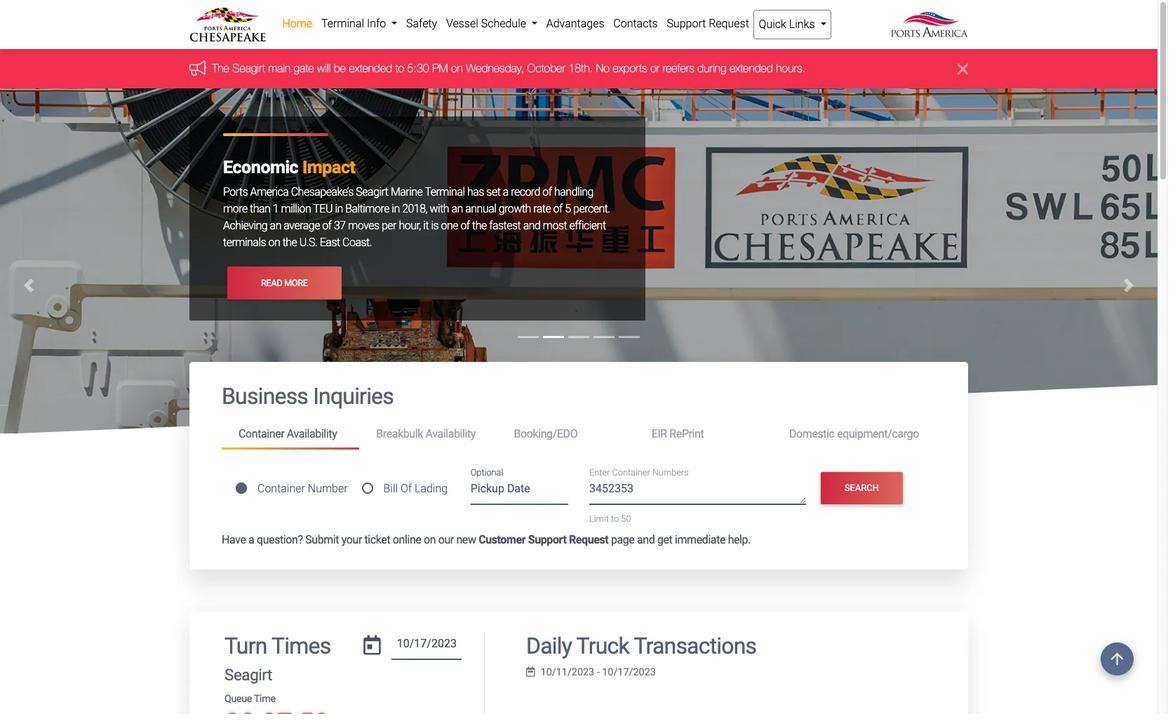 Task type: describe. For each thing, give the bounding box(es) containing it.
question?
[[257, 533, 303, 546]]

main
[[268, 62, 291, 75]]

east
[[320, 236, 340, 249]]

per
[[382, 219, 397, 233]]

on inside alert
[[451, 62, 463, 75]]

50
[[621, 514, 631, 525]]

turn times
[[225, 633, 331, 659]]

home link
[[278, 10, 317, 38]]

main content containing business inquiries
[[179, 362, 979, 714]]

more
[[223, 202, 247, 216]]

the
[[212, 62, 229, 75]]

safety link
[[402, 10, 442, 38]]

bill of lading
[[384, 482, 448, 495]]

on inside ports america chesapeake's seagirt marine terminal has set a record of handling more than 1 million teu in baltimore in 2018,                         with an annual growth rate of 5 percent. achieving an average of 37 moves per hour, it is one of the fastest and most efficient terminals on the u.s. east coast.
[[268, 236, 280, 249]]

economic
[[223, 157, 298, 178]]

of left 37
[[322, 219, 332, 233]]

read
[[261, 278, 282, 288]]

average
[[284, 219, 320, 233]]

ports
[[223, 186, 248, 199]]

support inside main content
[[528, 533, 567, 546]]

bullhorn image
[[189, 60, 212, 76]]

the seagirt main gate will be extended to 5:30 pm on wednesday, october 18th.  no exports or reefers during extended hours.
[[212, 62, 806, 75]]

ticket
[[365, 533, 390, 546]]

set
[[487, 186, 501, 199]]

Enter Container Numbers text field
[[590, 481, 806, 505]]

no
[[596, 62, 610, 75]]

reprint
[[670, 428, 704, 441]]

1 horizontal spatial and
[[637, 533, 655, 546]]

hour,
[[399, 219, 421, 233]]

of right one
[[461, 219, 470, 233]]

one
[[441, 219, 458, 233]]

on inside main content
[[424, 533, 436, 546]]

10/11/2023
[[541, 667, 595, 679]]

achieving
[[223, 219, 268, 233]]

truck
[[577, 633, 629, 659]]

eir reprint link
[[635, 422, 773, 447]]

marine
[[391, 186, 423, 199]]

container for container number
[[258, 482, 305, 495]]

10/17/2023
[[602, 667, 656, 679]]

0 horizontal spatial terminal
[[321, 17, 364, 30]]

customer
[[479, 533, 526, 546]]

million
[[281, 202, 311, 216]]

your
[[342, 533, 362, 546]]

teu
[[313, 202, 333, 216]]

home
[[282, 17, 312, 30]]

a inside ports america chesapeake's seagirt marine terminal has set a record of handling more than 1 million teu in baltimore in 2018,                         with an annual growth rate of 5 percent. achieving an average of 37 moves per hour, it is one of the fastest and most efficient terminals on the u.s. east coast.
[[503, 186, 509, 199]]

support inside support request link
[[667, 17, 706, 30]]

rate
[[534, 202, 551, 216]]

terminal info
[[321, 17, 389, 30]]

1 extended from the left
[[349, 62, 392, 75]]

go to top image
[[1101, 643, 1134, 676]]

schedule
[[481, 17, 526, 30]]

read more
[[261, 278, 308, 288]]

transactions
[[634, 633, 757, 659]]

domestic
[[789, 428, 835, 441]]

of up rate
[[543, 186, 552, 199]]

numbers
[[653, 467, 689, 478]]

domestic equipment/cargo
[[789, 428, 919, 441]]

will
[[317, 62, 331, 75]]

have
[[222, 533, 246, 546]]

economic impact
[[223, 157, 356, 178]]

2018,
[[402, 202, 428, 216]]

daily truck transactions
[[526, 633, 757, 659]]

handling
[[554, 186, 594, 199]]

than
[[250, 202, 270, 216]]

37
[[334, 219, 346, 233]]

links
[[789, 18, 815, 31]]

record
[[511, 186, 540, 199]]

0 vertical spatial request
[[709, 17, 749, 30]]

new
[[456, 533, 476, 546]]

exports
[[613, 62, 648, 75]]

economic engine image
[[0, 89, 1158, 588]]

1 horizontal spatial to
[[611, 514, 619, 525]]

quick
[[759, 18, 787, 31]]

online
[[393, 533, 421, 546]]

seagirt inside ports america chesapeake's seagirt marine terminal has set a record of handling more than 1 million teu in baltimore in 2018,                         with an annual growth rate of 5 percent. achieving an average of 37 moves per hour, it is one of the fastest and most efficient terminals on the u.s. east coast.
[[356, 186, 388, 199]]

-
[[597, 667, 600, 679]]

fastest
[[489, 219, 521, 233]]

submit
[[305, 533, 339, 546]]

vessel schedule
[[446, 17, 529, 30]]

read more link
[[227, 267, 341, 299]]

5:30
[[407, 62, 429, 75]]

business inquiries
[[222, 383, 394, 410]]

terminals
[[223, 236, 266, 249]]

limit to 50
[[590, 514, 631, 525]]

18th.
[[569, 62, 593, 75]]

eir reprint
[[652, 428, 704, 441]]

container number
[[258, 482, 348, 495]]

ports america chesapeake's seagirt marine terminal has set a record of handling more than 1 million teu in baltimore in 2018,                         with an annual growth rate of 5 percent. achieving an average of 37 moves per hour, it is one of the fastest and most efficient terminals on the u.s. east coast.
[[223, 186, 610, 249]]

enter
[[590, 467, 610, 478]]

and inside ports america chesapeake's seagirt marine terminal has set a record of handling more than 1 million teu in baltimore in 2018,                         with an annual growth rate of 5 percent. achieving an average of 37 moves per hour, it is one of the fastest and most efficient terminals on the u.s. east coast.
[[523, 219, 541, 233]]

customer support request link
[[479, 533, 609, 546]]



Task type: locate. For each thing, give the bounding box(es) containing it.
lading
[[415, 482, 448, 495]]

in
[[335, 202, 343, 216], [392, 202, 400, 216]]

extended
[[349, 62, 392, 75], [730, 62, 773, 75]]

10/11/2023 - 10/17/2023
[[541, 667, 656, 679]]

the left u.s.
[[283, 236, 297, 249]]

bill
[[384, 482, 398, 495]]

Optional text field
[[471, 478, 568, 505]]

1 horizontal spatial availability
[[426, 428, 476, 441]]

on right pm
[[451, 62, 463, 75]]

1 horizontal spatial the
[[472, 219, 487, 233]]

to left 50
[[611, 514, 619, 525]]

0 vertical spatial and
[[523, 219, 541, 233]]

optional
[[471, 467, 503, 478]]

0 vertical spatial the
[[472, 219, 487, 233]]

time
[[254, 693, 276, 705]]

growth
[[499, 202, 531, 216]]

be
[[334, 62, 346, 75]]

0 vertical spatial a
[[503, 186, 509, 199]]

seagirt up 'baltimore'
[[356, 186, 388, 199]]

annual
[[465, 202, 496, 216]]

a right "have"
[[248, 533, 254, 546]]

1 horizontal spatial in
[[392, 202, 400, 216]]

0 horizontal spatial to
[[396, 62, 404, 75]]

get
[[658, 533, 673, 546]]

chesapeake's
[[291, 186, 354, 199]]

it
[[423, 219, 429, 233]]

2 horizontal spatial on
[[451, 62, 463, 75]]

seagirt right the the
[[233, 62, 265, 75]]

availability for breakbulk availability
[[426, 428, 476, 441]]

0 horizontal spatial a
[[248, 533, 254, 546]]

during
[[698, 62, 727, 75]]

1 horizontal spatial on
[[424, 533, 436, 546]]

percent.
[[573, 202, 610, 216]]

seagirt inside alert
[[233, 62, 265, 75]]

america
[[250, 186, 289, 199]]

search
[[845, 483, 879, 493]]

the
[[472, 219, 487, 233], [283, 236, 297, 249]]

immediate
[[675, 533, 726, 546]]

u.s.
[[299, 236, 317, 249]]

0 vertical spatial to
[[396, 62, 404, 75]]

support up the reefers
[[667, 17, 706, 30]]

2 vertical spatial seagirt
[[225, 666, 272, 684]]

0 horizontal spatial request
[[569, 533, 609, 546]]

1 vertical spatial request
[[569, 533, 609, 546]]

extended right be
[[349, 62, 392, 75]]

or
[[651, 62, 660, 75]]

1 horizontal spatial an
[[452, 202, 463, 216]]

most
[[543, 219, 567, 233]]

has
[[467, 186, 484, 199]]

inquiries
[[313, 383, 394, 410]]

quick links
[[759, 18, 818, 31]]

1 horizontal spatial extended
[[730, 62, 773, 75]]

support request
[[667, 17, 749, 30]]

1 availability from the left
[[287, 428, 337, 441]]

1 vertical spatial container
[[612, 467, 650, 478]]

0 vertical spatial an
[[452, 202, 463, 216]]

container left number
[[258, 482, 305, 495]]

1 vertical spatial the
[[283, 236, 297, 249]]

availability for container availability
[[287, 428, 337, 441]]

1 vertical spatial on
[[268, 236, 280, 249]]

october
[[527, 62, 566, 75]]

1 vertical spatial seagirt
[[356, 186, 388, 199]]

impact
[[303, 157, 356, 178]]

eir
[[652, 428, 667, 441]]

in right teu
[[335, 202, 343, 216]]

0 horizontal spatial an
[[270, 219, 281, 233]]

container availability
[[239, 428, 337, 441]]

daily
[[526, 633, 572, 659]]

0 vertical spatial support
[[667, 17, 706, 30]]

safety
[[406, 17, 437, 30]]

1 vertical spatial a
[[248, 533, 254, 546]]

seagirt up queue time
[[225, 666, 272, 684]]

a
[[503, 186, 509, 199], [248, 533, 254, 546]]

and down rate
[[523, 219, 541, 233]]

1 vertical spatial support
[[528, 533, 567, 546]]

2 in from the left
[[392, 202, 400, 216]]

domestic equipment/cargo link
[[773, 422, 936, 447]]

queue
[[225, 693, 252, 705]]

calendar day image
[[364, 636, 381, 655]]

0 horizontal spatial the
[[283, 236, 297, 249]]

enter container numbers
[[590, 467, 689, 478]]

1 vertical spatial and
[[637, 533, 655, 546]]

breakbulk availability
[[376, 428, 476, 441]]

terminal
[[321, 17, 364, 30], [425, 186, 465, 199]]

1 vertical spatial terminal
[[425, 186, 465, 199]]

extended right the during
[[730, 62, 773, 75]]

turn
[[225, 633, 267, 659]]

breakbulk
[[376, 428, 423, 441]]

0 horizontal spatial extended
[[349, 62, 392, 75]]

container down business
[[239, 428, 284, 441]]

1 vertical spatial an
[[270, 219, 281, 233]]

wednesday,
[[466, 62, 524, 75]]

the seagirt main gate will be extended to 5:30 pm on wednesday, october 18th.  no exports or reefers during extended hours. alert
[[0, 49, 1158, 89]]

booking/edo link
[[497, 422, 635, 447]]

container
[[239, 428, 284, 441], [612, 467, 650, 478], [258, 482, 305, 495]]

an down 1
[[270, 219, 281, 233]]

queue time
[[225, 693, 276, 705]]

more
[[284, 278, 308, 288]]

in up per
[[392, 202, 400, 216]]

0 horizontal spatial and
[[523, 219, 541, 233]]

1 horizontal spatial support
[[667, 17, 706, 30]]

to left 5:30
[[396, 62, 404, 75]]

0 horizontal spatial in
[[335, 202, 343, 216]]

container for container availability
[[239, 428, 284, 441]]

pm
[[432, 62, 448, 75]]

page
[[611, 533, 635, 546]]

on right "terminals"
[[268, 236, 280, 249]]

of left 5
[[553, 202, 563, 216]]

an right with at the left of the page
[[452, 202, 463, 216]]

the down annual
[[472, 219, 487, 233]]

0 vertical spatial terminal
[[321, 17, 364, 30]]

1
[[273, 202, 279, 216]]

terminal up with at the left of the page
[[425, 186, 465, 199]]

request
[[709, 17, 749, 30], [569, 533, 609, 546]]

0 vertical spatial on
[[451, 62, 463, 75]]

quick links link
[[754, 10, 832, 39]]

vessel
[[446, 17, 478, 30]]

1 horizontal spatial request
[[709, 17, 749, 30]]

2 vertical spatial container
[[258, 482, 305, 495]]

terminal info link
[[317, 10, 402, 38]]

1 vertical spatial to
[[611, 514, 619, 525]]

0 horizontal spatial availability
[[287, 428, 337, 441]]

container right enter
[[612, 467, 650, 478]]

0 horizontal spatial on
[[268, 236, 280, 249]]

of
[[401, 482, 412, 495]]

contacts link
[[609, 10, 663, 38]]

0 horizontal spatial support
[[528, 533, 567, 546]]

the seagirt main gate will be extended to 5:30 pm on wednesday, october 18th.  no exports or reefers during extended hours. link
[[212, 62, 806, 75]]

1 in from the left
[[335, 202, 343, 216]]

1 horizontal spatial terminal
[[425, 186, 465, 199]]

availability right breakbulk
[[426, 428, 476, 441]]

2 extended from the left
[[730, 62, 773, 75]]

1 horizontal spatial a
[[503, 186, 509, 199]]

0 vertical spatial seagirt
[[233, 62, 265, 75]]

limit
[[590, 514, 609, 525]]

help.
[[728, 533, 751, 546]]

request left the quick at right top
[[709, 17, 749, 30]]

a inside main content
[[248, 533, 254, 546]]

2 vertical spatial on
[[424, 533, 436, 546]]

none text field inside main content
[[392, 633, 462, 661]]

main content
[[179, 362, 979, 714]]

0 vertical spatial container
[[239, 428, 284, 441]]

support right 'customer'
[[528, 533, 567, 546]]

availability down business inquiries
[[287, 428, 337, 441]]

a right set at the left of the page
[[503, 186, 509, 199]]

support request link
[[663, 10, 754, 38]]

terminal left info
[[321, 17, 364, 30]]

request down limit
[[569, 533, 609, 546]]

2 availability from the left
[[426, 428, 476, 441]]

container availability link
[[222, 422, 359, 450]]

on left "our"
[[424, 533, 436, 546]]

5
[[565, 202, 571, 216]]

to inside alert
[[396, 62, 404, 75]]

and
[[523, 219, 541, 233], [637, 533, 655, 546]]

calendar week image
[[526, 667, 535, 677]]

an
[[452, 202, 463, 216], [270, 219, 281, 233]]

reefers
[[663, 62, 695, 75]]

and left get
[[637, 533, 655, 546]]

close image
[[958, 61, 969, 77]]

with
[[430, 202, 449, 216]]

our
[[438, 533, 454, 546]]

terminal inside ports america chesapeake's seagirt marine terminal has set a record of handling more than 1 million teu in baltimore in 2018,                         with an annual growth rate of 5 percent. achieving an average of 37 moves per hour, it is one of the fastest and most efficient terminals on the u.s. east coast.
[[425, 186, 465, 199]]

None text field
[[392, 633, 462, 661]]



Task type: vqa. For each thing, say whether or not it's contained in the screenshot.
extended
yes



